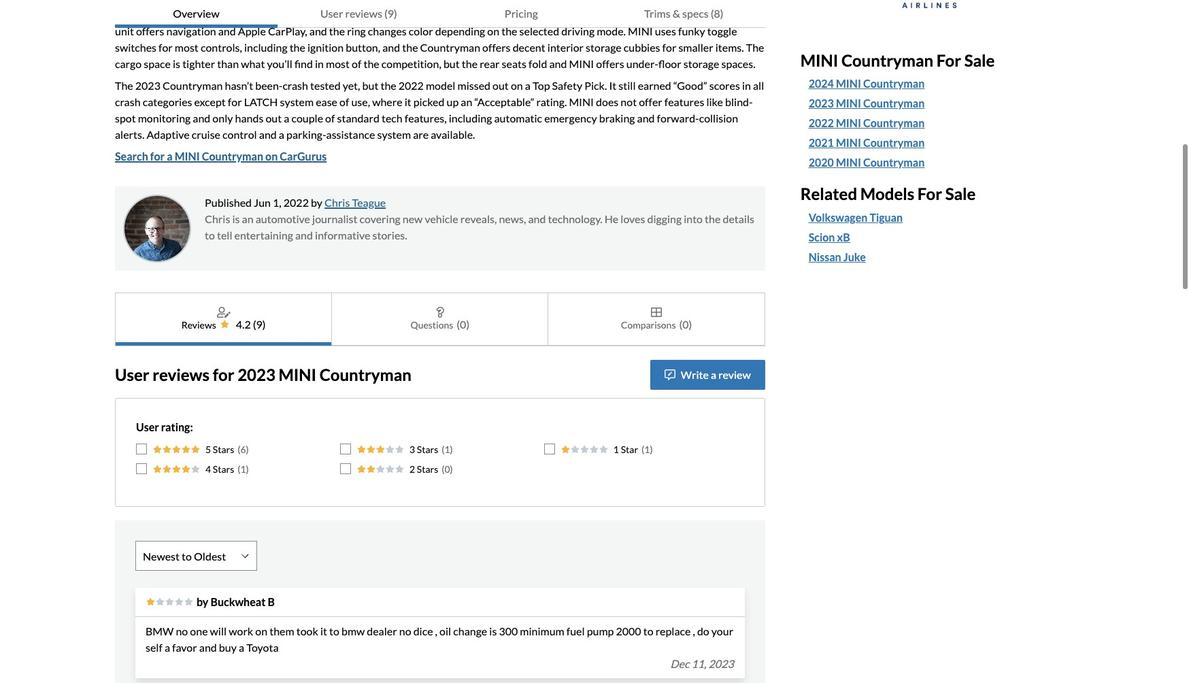 Task type: vqa. For each thing, say whether or not it's contained in the screenshot.
either
yes



Task type: locate. For each thing, give the bounding box(es) containing it.
1 horizontal spatial most
[[326, 57, 350, 70]]

5 stars ( 6 )
[[206, 444, 249, 455]]

1 , from the left
[[435, 625, 438, 638]]

forward-
[[657, 112, 699, 125]]

it
[[609, 79, 617, 92]]

0 horizontal spatial an
[[242, 212, 254, 225]]

300
[[499, 625, 518, 638]]

where up tech
[[372, 95, 403, 108]]

controls,
[[201, 41, 242, 54]]

1 vertical spatial but
[[362, 79, 379, 92]]

0 horizontal spatial (0)
[[457, 318, 470, 331]]

of
[[352, 57, 362, 70], [340, 95, 349, 108], [325, 112, 335, 125]]

countryman inside the 2023 countryman hasn't been-crash tested yet, but the 2022 model missed out on a top safety pick. it still earned "good" scores in all crash categories except for latch system ease of use, where it picked up an "acceptable" rating. mini does not offer features like blind- spot monitoring and only hands out a couple of standard tech features, including automatic emergency braking and forward-collision alerts. adaptive cruise control and a parking-assistance system are available.
[[163, 79, 223, 92]]

user reviews for 2023 mini countryman
[[115, 364, 412, 384]]

1 (0) from the left
[[457, 318, 470, 331]]

1 horizontal spatial system
[[377, 128, 411, 141]]

2022 up "2021"
[[809, 117, 834, 130]]

0 horizontal spatial no
[[176, 625, 188, 638]]

0 horizontal spatial by
[[197, 595, 209, 608]]

replace
[[656, 625, 691, 638]]

1 horizontal spatial crash
[[283, 79, 308, 92]]

what
[[241, 57, 265, 70]]

0 horizontal spatial crash
[[115, 95, 141, 108]]

2023 down '2024'
[[809, 97, 834, 110]]

color
[[409, 24, 433, 37]]

1 vertical spatial it
[[320, 625, 327, 638]]

user left "rating:"
[[136, 421, 159, 434]]

5
[[206, 444, 211, 455]]

seats
[[502, 57, 527, 70]]

control
[[223, 128, 257, 141]]

( down the 6
[[238, 463, 241, 475]]

(9) right 4.2
[[253, 318, 266, 331]]

including up what
[[244, 41, 288, 54]]

1 vertical spatial storage
[[684, 57, 720, 70]]

items.
[[716, 41, 744, 54]]

(9) up 'changes'
[[385, 7, 397, 20]]

safety
[[552, 79, 583, 92]]

question image
[[436, 307, 444, 318]]

user inside tab
[[320, 7, 343, 20]]

xb
[[837, 231, 850, 244]]

1 horizontal spatial (0)
[[679, 318, 692, 331]]

0 horizontal spatial but
[[362, 79, 379, 92]]

took
[[296, 625, 318, 638]]

spot
[[115, 112, 136, 125]]

1 horizontal spatial out
[[493, 79, 509, 92]]

0 vertical spatial where
[[331, 8, 361, 21]]

) for 5 stars ( 6 )
[[246, 444, 249, 455]]

0 vertical spatial tab list
[[115, 0, 765, 28]]

for for countryman
[[937, 50, 962, 70]]

an right up
[[461, 95, 473, 108]]

up
[[447, 95, 459, 108]]

the up competition,
[[402, 41, 418, 54]]

0 vertical spatial of
[[352, 57, 362, 70]]

journalist
[[312, 212, 358, 225]]

0 horizontal spatial 2022
[[284, 196, 309, 209]]

it right took
[[320, 625, 327, 638]]

no left dice at the bottom
[[399, 625, 411, 638]]

buy
[[219, 641, 237, 654]]

0 horizontal spatial (9)
[[253, 318, 266, 331]]

0 horizontal spatial where
[[331, 8, 361, 21]]

entertaining
[[235, 229, 293, 242]]

comment alt edit image
[[665, 370, 676, 380]]

pricing
[[505, 7, 538, 20]]

0 horizontal spatial of
[[325, 112, 335, 125]]

and down one
[[199, 641, 217, 654]]

but up model
[[444, 57, 460, 70]]

are
[[413, 128, 429, 141]]

, left the oil
[[435, 625, 438, 638]]

like
[[707, 95, 723, 108]]

a left "6.5-"
[[567, 8, 572, 21]]

a left top
[[525, 79, 531, 92]]

on down surrounding
[[488, 24, 500, 37]]

1 vertical spatial user
[[115, 364, 149, 384]]

trims & specs (8) tab
[[603, 0, 765, 28]]

the countryman is typically mini-fied inside, where there's a large light ring surrounding either a 6.5- or 8.8-inch touchscreen. the larger unit offers navigation and apple carplay, and the ring changes color depending on the selected driving mode. mini uses funky toggle switches for most controls, including the ignition button, and the countryman offers decent interior storage cubbies for smaller items. the cargo space is tighter than what you'll find in most of the competition, but the rear seats fold and mini offers under-floor storage spaces.
[[115, 8, 765, 70]]

1 vertical spatial tab list
[[115, 293, 765, 346]]

1 horizontal spatial ,
[[693, 625, 695, 638]]

offers up the rear
[[483, 41, 511, 54]]

ring up 'depending'
[[455, 8, 474, 21]]

0 horizontal spatial storage
[[586, 41, 622, 54]]

2023 down space on the left top of page
[[135, 79, 161, 92]]

2020 mini countryman link up 'related models for sale'
[[809, 155, 1061, 171]]

0 horizontal spatial ,
[[435, 625, 438, 638]]

1 horizontal spatial an
[[461, 95, 473, 108]]

0 vertical spatial reviews
[[345, 7, 382, 20]]

chris teague link
[[325, 196, 386, 209]]

the down surrounding
[[502, 24, 518, 37]]

uses
[[655, 24, 676, 37]]

where right inside,
[[331, 8, 361, 21]]

4 stars ( 1 )
[[206, 463, 249, 475]]

2 horizontal spatial of
[[352, 57, 362, 70]]

2 horizontal spatial offers
[[596, 57, 625, 70]]

and up 'cruise'
[[193, 112, 210, 125]]

(0) right question image on the top of page
[[457, 318, 470, 331]]

( right the "star"
[[642, 444, 645, 455]]

of down button,
[[352, 57, 362, 70]]

1 vertical spatial ring
[[347, 24, 366, 37]]

a right self at the bottom of the page
[[165, 641, 170, 654]]

automatic
[[494, 112, 542, 125]]

in inside the 2023 countryman hasn't been-crash tested yet, but the 2022 model missed out on a top safety pick. it still earned "good" scores in all crash categories except for latch system ease of use, where it picked up an "acceptable" rating. mini does not offer features like blind- spot monitoring and only hands out a couple of standard tech features, including automatic emergency braking and forward-collision alerts. adaptive cruise control and a parking-assistance system are available.
[[742, 79, 751, 92]]

tab list
[[115, 0, 765, 28], [115, 293, 765, 346]]

2022 inside the 2023 countryman hasn't been-crash tested yet, but the 2022 model missed out on a top safety pick. it still earned "good" scores in all crash categories except for latch system ease of use, where it picked up an "acceptable" rating. mini does not offer features like blind- spot monitoring and only hands out a couple of standard tech features, including automatic emergency braking and forward-collision alerts. adaptive cruise control and a parking-assistance system are available.
[[399, 79, 424, 92]]

a left parking-
[[279, 128, 284, 141]]

system up couple
[[280, 95, 314, 108]]

1 horizontal spatial of
[[340, 95, 349, 108]]

0 vertical spatial (9)
[[385, 7, 397, 20]]

for for models
[[918, 184, 943, 204]]

offers up it
[[596, 57, 625, 70]]

to left tell
[[205, 229, 215, 242]]

storage down mode. at the right of page
[[586, 41, 622, 54]]

user edit image
[[217, 307, 230, 318]]

6.5-
[[574, 8, 593, 21]]

1 vertical spatial chris
[[205, 212, 230, 225]]

1 horizontal spatial where
[[372, 95, 403, 108]]

picked
[[414, 95, 445, 108]]

1 up 0
[[445, 444, 450, 455]]

1 vertical spatial 2022
[[809, 117, 834, 130]]

1 vertical spatial offers
[[483, 41, 511, 54]]

reviews down reviews
[[153, 364, 210, 384]]

2023 inside 2024 mini countryman 2023 mini countryman 2022 mini countryman 2021 mini countryman 2020 mini countryman
[[809, 97, 834, 110]]

or
[[595, 8, 606, 21]]

2023 inside bmw no one will work on them took it to bmw dealer no dice , oil change is 300 minimum  fuel pump 2000 to replace  , do your self a favor and buy a toyota dec 11, 2023
[[709, 657, 734, 670]]

0 vertical spatial for
[[937, 50, 962, 70]]

(9) inside tab
[[385, 7, 397, 20]]

(0) right th large image
[[679, 318, 692, 331]]

2 horizontal spatial 2022
[[809, 117, 834, 130]]

offers
[[136, 24, 164, 37], [483, 41, 511, 54], [596, 57, 625, 70]]

2 , from the left
[[693, 625, 695, 638]]

(0) for comparisons (0)
[[679, 318, 692, 331]]

changes
[[368, 24, 407, 37]]

competition,
[[382, 57, 442, 70]]

user for user reviews (9)
[[320, 7, 343, 20]]

1 vertical spatial sale
[[946, 184, 976, 204]]

work
[[229, 625, 253, 638]]

0 vertical spatial 2022
[[399, 79, 424, 92]]

to
[[205, 229, 215, 242], [329, 625, 340, 638], [644, 625, 654, 638]]

the up spaces.
[[746, 41, 765, 54]]

bmw
[[342, 625, 365, 638]]

1 horizontal spatial it
[[405, 95, 412, 108]]

including up available. on the top left of page
[[449, 112, 492, 125]]

funky
[[678, 24, 706, 37]]

0 vertical spatial but
[[444, 57, 460, 70]]

technology.
[[548, 212, 603, 225]]

1 horizontal spatial reviews
[[345, 7, 382, 20]]

large
[[405, 8, 429, 21]]

2 tab list from the top
[[115, 293, 765, 346]]

in inside the countryman is typically mini-fied inside, where there's a large light ring surrounding either a 6.5- or 8.8-inch touchscreen. the larger unit offers navigation and apple carplay, and the ring changes color depending on the selected driving mode. mini uses funky toggle switches for most controls, including the ignition button, and the countryman offers decent interior storage cubbies for smaller items. the cargo space is tighter than what you'll find in most of the competition, but the rear seats fold and mini offers under-floor storage spaces.
[[315, 57, 324, 70]]

trims
[[644, 7, 671, 20]]

features
[[665, 95, 705, 108]]

0 horizontal spatial most
[[175, 41, 199, 54]]

2020 mini countryman link
[[809, 155, 1061, 171], [809, 155, 925, 171]]

reviews for (9)
[[345, 7, 382, 20]]

2 vertical spatial of
[[325, 112, 335, 125]]

0 horizontal spatial including
[[244, 41, 288, 54]]

ring up button,
[[347, 24, 366, 37]]

1 vertical spatial (9)
[[253, 318, 266, 331]]

1 vertical spatial out
[[266, 112, 282, 125]]

0 horizontal spatial out
[[266, 112, 282, 125]]

and inside bmw no one will work on them took it to bmw dealer no dice , oil change is 300 minimum  fuel pump 2000 to replace  , do your self a favor and buy a toyota dec 11, 2023
[[199, 641, 217, 654]]

) for 3 stars ( 1 )
[[450, 444, 453, 455]]

user for user reviews for 2023 mini countryman
[[115, 364, 149, 384]]

0 vertical spatial ring
[[455, 8, 474, 21]]

write a review
[[681, 368, 751, 381]]

an up 'entertaining'
[[242, 212, 254, 225]]

for down hasn't
[[228, 95, 242, 108]]

on inside the countryman is typically mini-fied inside, where there's a large light ring surrounding either a 6.5- or 8.8-inch touchscreen. the larger unit offers navigation and apple carplay, and the ring changes color depending on the selected driving mode. mini uses funky toggle switches for most controls, including the ignition button, and the countryman offers decent interior storage cubbies for smaller items. the cargo space is tighter than what you'll find in most of the competition, but the rear seats fold and mini offers under-floor storage spaces.
[[488, 24, 500, 37]]

0 vertical spatial crash
[[283, 79, 308, 92]]

2021 mini countryman link
[[809, 135, 1061, 151], [809, 135, 925, 151]]

2020
[[809, 156, 834, 169]]

) up 4 stars ( 1 )
[[246, 444, 249, 455]]

) down 3 stars ( 1 )
[[450, 463, 453, 475]]

( down 3 stars ( 1 )
[[442, 463, 445, 475]]

cargurus
[[280, 150, 327, 163]]

than
[[217, 57, 239, 70]]

0 vertical spatial in
[[315, 57, 324, 70]]

1 horizontal spatial including
[[449, 112, 492, 125]]

but inside the 2023 countryman hasn't been-crash tested yet, but the 2022 model missed out on a top safety pick. it still earned "good" scores in all crash categories except for latch system ease of use, where it picked up an "acceptable" rating. mini does not offer features like blind- spot monitoring and only hands out a couple of standard tech features, including automatic emergency braking and forward-collision alerts. adaptive cruise control and a parking-assistance system are available.
[[362, 79, 379, 92]]

0 vertical spatial sale
[[965, 50, 995, 70]]

2 vertical spatial offers
[[596, 57, 625, 70]]

1 horizontal spatial 2022
[[399, 79, 424, 92]]

comparisons count element
[[679, 316, 692, 333]]

2024 mini countryman link
[[809, 76, 1061, 92], [809, 76, 925, 92]]

2024
[[809, 77, 834, 90]]

2022 down competition,
[[399, 79, 424, 92]]

for down advertisement 'element'
[[937, 50, 962, 70]]

to left bmw
[[329, 625, 340, 638]]

an inside published jun 1, 2022 by chris teague chris is an automotive journalist covering new vehicle reveals, news, and technology. he loves digging into the details to tell entertaining and informative stories.
[[242, 212, 254, 225]]

2 (0) from the left
[[679, 318, 692, 331]]

chris up the journalist
[[325, 196, 350, 209]]

( up 0
[[442, 444, 445, 455]]

0 vertical spatial an
[[461, 95, 473, 108]]

&
[[673, 7, 681, 20]]

volkswagen
[[809, 211, 868, 224]]

crash
[[283, 79, 308, 92], [115, 95, 141, 108]]

0 vertical spatial by
[[311, 196, 323, 209]]

1 horizontal spatial in
[[742, 79, 751, 92]]

reviews inside tab
[[345, 7, 382, 20]]

1 horizontal spatial offers
[[483, 41, 511, 54]]

stars for 4 stars
[[213, 463, 234, 475]]

by up one
[[197, 595, 209, 608]]

, left do
[[693, 625, 695, 638]]

)
[[246, 444, 249, 455], [450, 444, 453, 455], [650, 444, 653, 455], [246, 463, 249, 475], [450, 463, 453, 475]]

2 vertical spatial 2022
[[284, 196, 309, 209]]

) right the "star"
[[650, 444, 653, 455]]

is down published
[[232, 212, 240, 225]]

by inside published jun 1, 2022 by chris teague chris is an automotive journalist covering new vehicle reveals, news, and technology. he loves digging into the details to tell entertaining and informative stories.
[[311, 196, 323, 209]]

0 vertical spatial offers
[[136, 24, 164, 37]]

0 horizontal spatial reviews
[[153, 364, 210, 384]]

0 vertical spatial it
[[405, 95, 412, 108]]

mini inside the 2023 countryman hasn't been-crash tested yet, but the 2022 model missed out on a top safety pick. it still earned "good" scores in all crash categories except for latch system ease of use, where it picked up an "acceptable" rating. mini does not offer features like blind- spot monitoring and only hands out a couple of standard tech features, including automatic emergency braking and forward-collision alerts. adaptive cruise control and a parking-assistance system are available.
[[569, 95, 594, 108]]

system down tech
[[377, 128, 411, 141]]

review
[[719, 368, 751, 381]]

the
[[329, 24, 345, 37], [502, 24, 518, 37], [290, 41, 306, 54], [402, 41, 418, 54], [364, 57, 380, 70], [462, 57, 478, 70], [381, 79, 397, 92], [705, 212, 721, 225]]

2023 right 11,
[[709, 657, 734, 670]]

1 vertical spatial for
[[918, 184, 943, 204]]

1 vertical spatial most
[[326, 57, 350, 70]]

1 horizontal spatial storage
[[684, 57, 720, 70]]

pricing tab
[[440, 0, 603, 28]]

1 vertical spatial where
[[372, 95, 403, 108]]

chris
[[325, 196, 350, 209], [205, 212, 230, 225]]

no up the favor
[[176, 625, 188, 638]]

bmw
[[146, 625, 174, 638]]

2 horizontal spatial to
[[644, 625, 654, 638]]

0 horizontal spatial system
[[280, 95, 314, 108]]

the inside published jun 1, 2022 by chris teague chris is an automotive journalist covering new vehicle reveals, news, and technology. he loves digging into the details to tell entertaining and informative stories.
[[705, 212, 721, 225]]

overview tab
[[115, 0, 278, 28]]

1 horizontal spatial but
[[444, 57, 460, 70]]

1 right the "star"
[[645, 444, 650, 455]]

inch
[[626, 8, 646, 21]]

1 vertical spatial an
[[242, 212, 254, 225]]

to right 2000
[[644, 625, 654, 638]]

2022 right 1,
[[284, 196, 309, 209]]

the down competition,
[[381, 79, 397, 92]]

0 horizontal spatial in
[[315, 57, 324, 70]]

the up unit
[[115, 8, 133, 21]]

scion xb link
[[809, 229, 850, 246]]

1 for 1 star ( 1 )
[[645, 444, 650, 455]]

0 vertical spatial out
[[493, 79, 509, 92]]

comparisons (0)
[[621, 318, 692, 331]]

reviews for for
[[153, 364, 210, 384]]

(9)
[[385, 7, 397, 20], [253, 318, 266, 331]]

reviews up 'changes'
[[345, 7, 382, 20]]

the down cargo
[[115, 79, 133, 92]]

the inside the 2023 countryman hasn't been-crash tested yet, but the 2022 model missed out on a top safety pick. it still earned "good" scores in all crash categories except for latch system ease of use, where it picked up an "acceptable" rating. mini does not offer features like blind- spot monitoring and only hands out a couple of standard tech features, including automatic emergency braking and forward-collision alerts. adaptive cruise control and a parking-assistance system are available.
[[381, 79, 397, 92]]

cargo
[[115, 57, 142, 70]]

on up toyota
[[255, 625, 268, 638]]

1 horizontal spatial by
[[311, 196, 323, 209]]

user rating:
[[136, 421, 193, 434]]

no
[[176, 625, 188, 638], [399, 625, 411, 638]]

trims & specs (8)
[[644, 7, 724, 20]]

0 horizontal spatial to
[[205, 229, 215, 242]]

mode.
[[597, 24, 626, 37]]

self
[[146, 641, 163, 654]]

0 vertical spatial chris
[[325, 196, 350, 209]]

user for user rating:
[[136, 421, 159, 434]]

of left 'use,'
[[340, 95, 349, 108]]

search
[[115, 150, 148, 163]]

models
[[861, 184, 915, 204]]

1 vertical spatial reviews
[[153, 364, 210, 384]]

stars right 5
[[213, 444, 234, 455]]

is left the 300
[[490, 625, 497, 638]]

0 horizontal spatial it
[[320, 625, 327, 638]]

for
[[937, 50, 962, 70], [918, 184, 943, 204]]

in right find
[[315, 57, 324, 70]]

hands
[[235, 112, 264, 125]]

in left all
[[742, 79, 751, 92]]

ring
[[455, 8, 474, 21], [347, 24, 366, 37]]

chris up tell
[[205, 212, 230, 225]]

1 horizontal spatial no
[[399, 625, 411, 638]]

most down ignition
[[326, 57, 350, 70]]

0 vertical spatial system
[[280, 95, 314, 108]]

stars right 4 at the bottom of the page
[[213, 463, 234, 475]]

the down button,
[[364, 57, 380, 70]]

1 vertical spatial including
[[449, 112, 492, 125]]

search for a mini countryman on cargurus link
[[115, 150, 327, 163]]

them
[[270, 625, 294, 638]]

is inside bmw no one will work on them took it to bmw dealer no dice , oil change is 300 minimum  fuel pump 2000 to replace  , do your self a favor and buy a toyota dec 11, 2023
[[490, 625, 497, 638]]

loves
[[621, 212, 645, 225]]

1,
[[273, 196, 282, 209]]

0 vertical spatial including
[[244, 41, 288, 54]]

2 vertical spatial user
[[136, 421, 159, 434]]

(0) for questions (0)
[[457, 318, 470, 331]]

2023 mini countryman link
[[809, 96, 1061, 112], [809, 96, 925, 112]]

1 horizontal spatial (9)
[[385, 7, 397, 20]]

tighter
[[182, 57, 215, 70]]

digging
[[648, 212, 682, 225]]

1 for 4 stars ( 1 )
[[241, 463, 246, 475]]

1 down the 6
[[241, 463, 246, 475]]

0 vertical spatial user
[[320, 7, 343, 20]]

the up the toggle
[[712, 8, 730, 21]]

1 vertical spatial by
[[197, 595, 209, 608]]

braking
[[599, 112, 635, 125]]

user up ignition
[[320, 7, 343, 20]]

1 tab list from the top
[[115, 0, 765, 28]]

is right space on the left top of page
[[173, 57, 180, 70]]

th large image
[[651, 307, 662, 318]]

(0)
[[457, 318, 470, 331], [679, 318, 692, 331]]

) down the 6
[[246, 463, 249, 475]]

offers up switches
[[136, 24, 164, 37]]

1 vertical spatial crash
[[115, 95, 141, 108]]

0 vertical spatial most
[[175, 41, 199, 54]]

storage down the smaller
[[684, 57, 720, 70]]

it left picked
[[405, 95, 412, 108]]

1 vertical spatial in
[[742, 79, 751, 92]]



Task type: describe. For each thing, give the bounding box(es) containing it.
for inside the 2023 countryman hasn't been-crash tested yet, but the 2022 model missed out on a top safety pick. it still earned "good" scores in all crash categories except for latch system ease of use, where it picked up an "acceptable" rating. mini does not offer features like blind- spot monitoring and only hands out a couple of standard tech features, including automatic emergency braking and forward-collision alerts. adaptive cruise control and a parking-assistance system are available.
[[228, 95, 242, 108]]

and down interior on the left top of the page
[[550, 57, 567, 70]]

it inside bmw no one will work on them took it to bmw dealer no dice , oil change is 300 minimum  fuel pump 2000 to replace  , do your self a favor and buy a toyota dec 11, 2023
[[320, 625, 327, 638]]

) for 4 stars ( 1 )
[[246, 463, 249, 475]]

minimum
[[520, 625, 565, 638]]

and down offer
[[637, 112, 655, 125]]

user reviews (9) tab
[[278, 0, 440, 28]]

under-
[[627, 57, 659, 70]]

mini-
[[249, 8, 278, 21]]

is inside published jun 1, 2022 by chris teague chris is an automotive journalist covering new vehicle reveals, news, and technology. he loves digging into the details to tell entertaining and informative stories.
[[232, 212, 240, 225]]

including inside the 2023 countryman hasn't been-crash tested yet, but the 2022 model missed out on a top safety pick. it still earned "good" scores in all crash categories except for latch system ease of use, where it picked up an "acceptable" rating. mini does not offer features like blind- spot monitoring and only hands out a couple of standard tech features, including automatic emergency braking and forward-collision alerts. adaptive cruise control and a parking-assistance system are available.
[[449, 112, 492, 125]]

a left couple
[[284, 112, 289, 125]]

1 horizontal spatial chris
[[325, 196, 350, 209]]

all
[[753, 79, 764, 92]]

write a review button
[[650, 360, 765, 390]]

details
[[723, 212, 755, 225]]

where inside the countryman is typically mini-fied inside, where there's a large light ring surrounding either a 6.5- or 8.8-inch touchscreen. the larger unit offers navigation and apple carplay, and the ring changes color depending on the selected driving mode. mini uses funky toggle switches for most controls, including the ignition button, and the countryman offers decent interior storage cubbies for smaller items. the cargo space is tighter than what you'll find in most of the competition, but the rear seats fold and mini offers under-floor storage spaces.
[[331, 8, 361, 21]]

covering
[[360, 212, 401, 225]]

2022 inside 2024 mini countryman 2023 mini countryman 2022 mini countryman 2021 mini countryman 2020 mini countryman
[[809, 117, 834, 130]]

1 no from the left
[[176, 625, 188, 638]]

related
[[801, 184, 858, 204]]

advertisement element
[[829, 0, 1033, 37]]

( for 1 star
[[642, 444, 645, 455]]

pick.
[[585, 79, 607, 92]]

stories.
[[373, 229, 407, 242]]

missed
[[458, 79, 491, 92]]

he
[[605, 212, 619, 225]]

surrounding
[[476, 8, 534, 21]]

for down adaptive
[[150, 150, 165, 163]]

( for 3 stars
[[442, 444, 445, 455]]

automotive
[[256, 212, 310, 225]]

alerts.
[[115, 128, 145, 141]]

will
[[210, 625, 227, 638]]

vehicle
[[425, 212, 459, 225]]

b
[[268, 595, 275, 608]]

6
[[241, 444, 246, 455]]

nissan
[[809, 251, 842, 263]]

standard
[[337, 112, 380, 125]]

on inside bmw no one will work on them took it to bmw dealer no dice , oil change is 300 minimum  fuel pump 2000 to replace  , do your self a favor and buy a toyota dec 11, 2023
[[255, 625, 268, 638]]

0 vertical spatial storage
[[586, 41, 622, 54]]

is up navigation
[[198, 8, 205, 21]]

2022 inside published jun 1, 2022 by chris teague chris is an automotive journalist covering new vehicle reveals, news, and technology. he loves digging into the details to tell entertaining and informative stories.
[[284, 196, 309, 209]]

space
[[144, 57, 171, 70]]

"acceptable"
[[475, 95, 535, 108]]

reviews count element
[[253, 316, 266, 333]]

do
[[698, 625, 710, 638]]

reviews
[[181, 319, 216, 330]]

2023 inside the 2023 countryman hasn't been-crash tested yet, but the 2022 model missed out on a top safety pick. it still earned "good" scores in all crash categories except for latch system ease of use, where it picked up an "acceptable" rating. mini does not offer features like blind- spot monitoring and only hands out a couple of standard tech features, including automatic emergency braking and forward-collision alerts. adaptive cruise control and a parking-assistance system are available.
[[135, 79, 161, 92]]

the up find
[[290, 41, 306, 54]]

4
[[206, 463, 211, 475]]

button,
[[346, 41, 381, 54]]

for up floor
[[663, 41, 677, 54]]

including inside the countryman is typically mini-fied inside, where there's a large light ring surrounding either a 6.5- or 8.8-inch touchscreen. the larger unit offers navigation and apple carplay, and the ring changes color depending on the selected driving mode. mini uses funky toggle switches for most controls, including the ignition button, and the countryman offers decent interior storage cubbies for smaller items. the cargo space is tighter than what you'll find in most of the competition, but the rear seats fold and mini offers under-floor storage spaces.
[[244, 41, 288, 54]]

2023 mini countryman link down mini countryman for sale
[[809, 96, 1061, 112]]

light
[[431, 8, 453, 21]]

sale for mini countryman for sale
[[965, 50, 995, 70]]

11,
[[692, 657, 707, 670]]

1 left the "star"
[[614, 444, 619, 455]]

0 horizontal spatial ring
[[347, 24, 366, 37]]

dice
[[414, 625, 433, 638]]

features,
[[405, 112, 447, 125]]

write
[[681, 368, 709, 381]]

published
[[205, 196, 252, 209]]

toyota
[[246, 641, 279, 654]]

chris teague automotive journalist image
[[123, 195, 191, 263]]

questions
[[411, 319, 453, 330]]

but inside the countryman is typically mini-fied inside, where there's a large light ring surrounding either a 6.5- or 8.8-inch touchscreen. the larger unit offers navigation and apple carplay, and the ring changes color depending on the selected driving mode. mini uses funky toggle switches for most controls, including the ignition button, and the countryman offers decent interior storage cubbies for smaller items. the cargo space is tighter than what you'll find in most of the competition, but the rear seats fold and mini offers under-floor storage spaces.
[[444, 57, 460, 70]]

the up ignition
[[329, 24, 345, 37]]

specs
[[683, 7, 709, 20]]

of inside the countryman is typically mini-fied inside, where there's a large light ring surrounding either a 6.5- or 8.8-inch touchscreen. the larger unit offers navigation and apple carplay, and the ring changes color depending on the selected driving mode. mini uses funky toggle switches for most controls, including the ignition button, and the countryman offers decent interior storage cubbies for smaller items. the cargo space is tighter than what you'll find in most of the competition, but the rear seats fold and mini offers under-floor storage spaces.
[[352, 57, 362, 70]]

0 horizontal spatial chris
[[205, 212, 230, 225]]

you'll
[[267, 57, 293, 70]]

questions count element
[[457, 316, 470, 333]]

( for 2 stars
[[442, 463, 445, 475]]

touchscreen.
[[649, 8, 710, 21]]

adaptive
[[147, 128, 190, 141]]

the 2023 countryman hasn't been-crash tested yet, but the 2022 model missed out on a top safety pick. it still earned "good" scores in all crash categories except for latch system ease of use, where it picked up an "acceptable" rating. mini does not offer features like blind- spot monitoring and only hands out a couple of standard tech features, including automatic emergency braking and forward-collision alerts. adaptive cruise control and a parking-assistance system are available.
[[115, 79, 764, 141]]

for down reviews
[[213, 364, 234, 384]]

for up space on the left top of page
[[159, 41, 173, 54]]

available.
[[431, 128, 475, 141]]

top
[[533, 79, 550, 92]]

1 for 3 stars ( 1 )
[[445, 444, 450, 455]]

8.8-
[[608, 8, 626, 21]]

collision
[[699, 112, 738, 125]]

typically
[[207, 8, 247, 21]]

2020 mini countryman link up models
[[809, 155, 925, 171]]

and right news,
[[528, 212, 546, 225]]

not
[[621, 95, 637, 108]]

spaces.
[[722, 57, 756, 70]]

to inside published jun 1, 2022 by chris teague chris is an automotive journalist covering new vehicle reveals, news, and technology. he loves digging into the details to tell entertaining and informative stories.
[[205, 229, 215, 242]]

tab list containing overview
[[115, 0, 765, 28]]

fold
[[529, 57, 547, 70]]

and down 'changes'
[[383, 41, 400, 54]]

1 horizontal spatial ring
[[455, 8, 474, 21]]

a right buy
[[239, 641, 244, 654]]

fied
[[278, 8, 296, 21]]

) for 1 star ( 1 )
[[650, 444, 653, 455]]

a inside write a review button
[[711, 368, 717, 381]]

the left the rear
[[462, 57, 478, 70]]

the inside the 2023 countryman hasn't been-crash tested yet, but the 2022 model missed out on a top safety pick. it still earned "good" scores in all crash categories except for latch system ease of use, where it picked up an "acceptable" rating. mini does not offer features like blind- spot monitoring and only hands out a couple of standard tech features, including automatic emergency braking and forward-collision alerts. adaptive cruise control and a parking-assistance system are available.
[[115, 79, 133, 92]]

volkswagen tiguan link
[[809, 210, 903, 226]]

depending
[[435, 24, 485, 37]]

stars for 2 stars
[[417, 463, 438, 475]]

a left large
[[398, 8, 403, 21]]

on inside the 2023 countryman hasn't been-crash tested yet, but the 2022 model missed out on a top safety pick. it still earned "good" scores in all crash categories except for latch system ease of use, where it picked up an "acceptable" rating. mini does not offer features like blind- spot monitoring and only hands out a couple of standard tech features, including automatic emergency braking and forward-collision alerts. adaptive cruise control and a parking-assistance system are available.
[[511, 79, 523, 92]]

2023 down reviews count element on the top
[[238, 364, 276, 384]]

and down inside,
[[309, 24, 327, 37]]

0 horizontal spatial offers
[[136, 24, 164, 37]]

emergency
[[545, 112, 597, 125]]

dealer
[[367, 625, 397, 638]]

change
[[453, 625, 487, 638]]

2
[[410, 463, 415, 475]]

a down adaptive
[[167, 150, 173, 163]]

it inside the 2023 countryman hasn't been-crash tested yet, but the 2022 model missed out on a top safety pick. it still earned "good" scores in all crash categories except for latch system ease of use, where it picked up an "acceptable" rating. mini does not offer features like blind- spot monitoring and only hands out a couple of standard tech features, including automatic emergency braking and forward-collision alerts. adaptive cruise control and a parking-assistance system are available.
[[405, 95, 412, 108]]

teague
[[352, 196, 386, 209]]

) for 2 stars ( 0 )
[[450, 463, 453, 475]]

where inside the 2023 countryman hasn't been-crash tested yet, but the 2022 model missed out on a top safety pick. it still earned "good" scores in all crash categories except for latch system ease of use, where it picked up an "acceptable" rating. mini does not offer features like blind- spot monitoring and only hands out a couple of standard tech features, including automatic emergency braking and forward-collision alerts. adaptive cruise control and a parking-assistance system are available.
[[372, 95, 403, 108]]

2 no from the left
[[399, 625, 411, 638]]

stars for 3 stars
[[417, 444, 438, 455]]

2 stars ( 0 )
[[410, 463, 453, 475]]

and down typically on the left of page
[[218, 24, 236, 37]]

mini countryman for sale
[[801, 50, 995, 70]]

( for 5 stars
[[238, 444, 241, 455]]

couple
[[292, 112, 323, 125]]

1 horizontal spatial to
[[329, 625, 340, 638]]

star
[[621, 444, 638, 455]]

rear
[[480, 57, 500, 70]]

larger
[[732, 8, 761, 21]]

by buckwheat b
[[197, 595, 275, 608]]

oil
[[440, 625, 451, 638]]

2023 mini countryman link down '2024'
[[809, 96, 925, 112]]

1 vertical spatial of
[[340, 95, 349, 108]]

and down hands
[[259, 128, 277, 141]]

1 vertical spatial system
[[377, 128, 411, 141]]

volkswagen tiguan scion xb nissan juke
[[809, 211, 903, 263]]

offer
[[639, 95, 663, 108]]

( for 4 stars
[[238, 463, 241, 475]]

find
[[295, 57, 313, 70]]

and down automotive
[[295, 229, 313, 242]]

stars for 5 stars
[[213, 444, 234, 455]]

categories
[[143, 95, 192, 108]]

on left cargurus
[[265, 150, 278, 163]]

questions (0)
[[411, 318, 470, 331]]

sale for related models for sale
[[946, 184, 976, 204]]

cruise
[[192, 128, 220, 141]]

related models for sale
[[801, 184, 976, 204]]

scion
[[809, 231, 835, 244]]

tab list containing 4.2
[[115, 293, 765, 346]]

model
[[426, 79, 456, 92]]

tech
[[382, 112, 403, 125]]

an inside the 2023 countryman hasn't been-crash tested yet, but the 2022 model missed out on a top safety pick. it still earned "good" scores in all crash categories except for latch system ease of use, where it picked up an "acceptable" rating. mini does not offer features like blind- spot monitoring and only hands out a couple of standard tech features, including automatic emergency braking and forward-collision alerts. adaptive cruise control and a parking-assistance system are available.
[[461, 95, 473, 108]]



